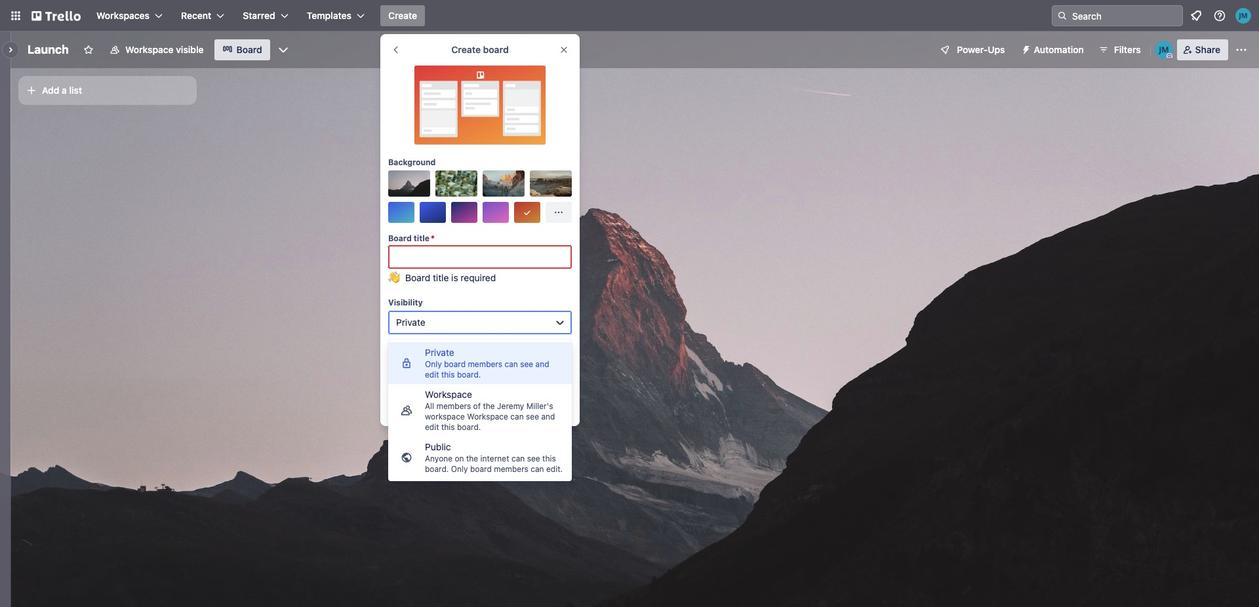 Task type: describe. For each thing, give the bounding box(es) containing it.
on
[[455, 454, 464, 464]]

board inside public anyone on the internet can see this board. only board members can edit.
[[470, 465, 492, 474]]

templates button
[[299, 5, 373, 26]]

create inside 'primary' element
[[389, 10, 417, 21]]

🍑 image
[[522, 207, 533, 218]]

edit.
[[547, 465, 563, 474]]

with
[[459, 376, 477, 387]]

you
[[510, 398, 523, 408]]

2 vertical spatial workspace
[[467, 412, 509, 422]]

can left edit.
[[531, 465, 544, 474]]

their
[[388, 408, 405, 418]]

automation
[[1035, 44, 1085, 55]]

workspace visible button
[[102, 39, 212, 60]]

visible
[[176, 44, 204, 55]]

internet
[[481, 454, 510, 464]]

power-
[[958, 44, 988, 55]]

members inside public anyone on the internet can see this board. only board members can edit.
[[494, 465, 529, 474]]

starred
[[243, 10, 275, 21]]

only inside public anyone on the internet can see this board. only board members can edit.
[[451, 465, 468, 474]]

0 vertical spatial jeremy miller (jeremymiller198) image
[[1236, 8, 1252, 24]]

sm image
[[1016, 39, 1035, 58]]

terms of service link
[[452, 408, 514, 418]]

terms
[[452, 408, 475, 418]]

switch to… image
[[9, 9, 22, 22]]

anyone
[[425, 454, 453, 464]]

required
[[461, 272, 496, 283]]

private for private only board members can see and edit this board.
[[425, 347, 455, 358]]

0 horizontal spatial title
[[414, 234, 430, 243]]

start with a template button
[[388, 371, 572, 392]]

by using images from unsplash, you agree to their
[[388, 398, 556, 418]]

workspace all members of the jeremy miller's workspace workspace can see and edit this board.
[[425, 389, 555, 432]]

background
[[388, 157, 436, 167]]

recent button
[[173, 5, 232, 26]]

license
[[408, 408, 434, 418]]

create button inside 'primary' element
[[381, 5, 425, 26]]

board for board
[[237, 44, 262, 55]]

board link
[[214, 39, 270, 60]]

can inside private only board members can see and edit this board.
[[505, 360, 518, 369]]

search image
[[1058, 10, 1068, 21]]

1 vertical spatial create
[[452, 44, 481, 55]]

2 vertical spatial create
[[466, 350, 495, 361]]

all
[[425, 402, 435, 411]]

this inside private only board members can see and edit this board.
[[442, 370, 455, 380]]

workspaces
[[96, 10, 150, 21]]

workspaces button
[[89, 5, 171, 26]]

create board
[[452, 44, 509, 55]]

and down images
[[436, 408, 450, 418]]

see inside workspace all members of the jeremy miller's workspace workspace can see and edit this board.
[[526, 412, 539, 422]]

recent
[[181, 10, 211, 21]]

edit inside private only board members can see and edit this board.
[[425, 370, 439, 380]]

private for private
[[396, 317, 426, 328]]

automation button
[[1016, 39, 1092, 60]]

this member is an admin of this board. image
[[1167, 53, 1173, 59]]

board. inside private only board members can see and edit this board.
[[457, 370, 481, 380]]

0 horizontal spatial jeremy miller (jeremymiller198) image
[[1155, 41, 1174, 59]]

primary element
[[0, 0, 1260, 31]]

star or unstar board image
[[83, 45, 94, 55]]

members inside private only board members can see and edit this board.
[[468, 360, 503, 369]]

workspace visible
[[125, 44, 204, 55]]

and inside private only board members can see and edit this board.
[[536, 360, 550, 369]]

this inside workspace all members of the jeremy miller's workspace workspace can see and edit this board.
[[442, 423, 455, 432]]

can inside workspace all members of the jeremy miller's workspace workspace can see and edit this board.
[[511, 412, 524, 422]]

private only board members can see and edit this board.
[[425, 347, 550, 380]]

and inside workspace all members of the jeremy miller's workspace workspace can see and edit this board.
[[542, 412, 555, 422]]

unsplash,
[[471, 398, 507, 408]]

0 vertical spatial board
[[483, 44, 509, 55]]

license link
[[408, 408, 434, 418]]

template
[[487, 376, 526, 387]]

this inside public anyone on the internet can see this board. only board members can edit.
[[543, 454, 556, 464]]



Task type: locate. For each thing, give the bounding box(es) containing it.
1 vertical spatial only
[[451, 465, 468, 474]]

this down the "workspace"
[[442, 423, 455, 432]]

workspace down 'start'
[[425, 389, 472, 400]]

1 vertical spatial board.
[[457, 423, 481, 432]]

1 vertical spatial workspace
[[425, 389, 472, 400]]

to
[[548, 398, 556, 408]]

workspace for visible
[[125, 44, 174, 55]]

only
[[425, 360, 442, 369], [451, 465, 468, 474]]

workspace down workspaces 'popup button'
[[125, 44, 174, 55]]

wave image
[[388, 272, 400, 290]]

private up 'start'
[[425, 347, 455, 358]]

can right internet
[[512, 454, 525, 464]]

power-ups button
[[931, 39, 1014, 60]]

None text field
[[388, 245, 572, 269]]

ups
[[988, 44, 1006, 55]]

show menu image
[[1236, 43, 1249, 56]]

this up edit.
[[543, 454, 556, 464]]

0 vertical spatial the
[[483, 402, 495, 411]]

board for board title *
[[388, 234, 412, 243]]

visibility
[[388, 298, 423, 308]]

the
[[483, 402, 495, 411], [467, 454, 479, 464]]

workspace for all
[[425, 389, 472, 400]]

from
[[451, 398, 468, 408]]

board. inside public anyone on the internet can see this board. only board members can edit.
[[425, 465, 449, 474]]

board
[[237, 44, 262, 55], [388, 234, 412, 243], [406, 272, 431, 283]]

return to previous screen image
[[391, 45, 402, 55]]

service
[[487, 408, 514, 418]]

create button up return to previous screen icon
[[381, 5, 425, 26]]

1 vertical spatial see
[[526, 412, 539, 422]]

background element
[[388, 171, 572, 223]]

board
[[483, 44, 509, 55], [444, 360, 466, 369], [470, 465, 492, 474]]

workspace
[[125, 44, 174, 55], [425, 389, 472, 400], [467, 412, 509, 422]]

is
[[452, 272, 458, 283]]

👋
[[388, 272, 400, 283]]

1 horizontal spatial a
[[480, 376, 485, 387]]

can
[[505, 360, 518, 369], [511, 412, 524, 422], [512, 454, 525, 464], [531, 465, 544, 474]]

a right the with
[[480, 376, 485, 387]]

1 vertical spatial this
[[442, 423, 455, 432]]

the inside workspace all members of the jeremy miller's workspace workspace can see and edit this board.
[[483, 402, 495, 411]]

list
[[69, 85, 82, 96]]

jeremy
[[497, 402, 525, 411]]

0 vertical spatial workspace
[[125, 44, 174, 55]]

1 vertical spatial a
[[480, 376, 485, 387]]

0 horizontal spatial only
[[425, 360, 442, 369]]

see down miller's
[[526, 412, 539, 422]]

title left is
[[433, 272, 449, 283]]

back to home image
[[31, 5, 81, 26]]

0 vertical spatial see
[[521, 360, 534, 369]]

2 vertical spatial see
[[527, 454, 540, 464]]

board. down anyone
[[425, 465, 449, 474]]

jeremy miller (jeremymiller198) image
[[1236, 8, 1252, 24], [1155, 41, 1174, 59]]

👋 board title is required
[[388, 272, 496, 283]]

0 vertical spatial private
[[396, 317, 426, 328]]

0 vertical spatial board.
[[457, 370, 481, 380]]

of for license
[[477, 408, 484, 418]]

a inside add a list button
[[62, 85, 67, 96]]

2 vertical spatial board
[[406, 272, 431, 283]]

members inside workspace all members of the jeremy miller's workspace workspace can see and edit this board.
[[437, 402, 471, 411]]

0 vertical spatial members
[[468, 360, 503, 369]]

add a list
[[42, 85, 82, 96]]

1 vertical spatial create button
[[388, 345, 572, 366]]

board. right 'start'
[[457, 370, 481, 380]]

only up 'start'
[[425, 360, 442, 369]]

and down miller's
[[542, 412, 555, 422]]

2 vertical spatial board
[[470, 465, 492, 474]]

public
[[425, 442, 451, 453]]

close popover image
[[559, 45, 570, 55]]

0 horizontal spatial a
[[62, 85, 67, 96]]

0 vertical spatial edit
[[425, 370, 439, 380]]

only down on
[[451, 465, 468, 474]]

1 horizontal spatial only
[[451, 465, 468, 474]]

share
[[1196, 44, 1221, 55]]

public anyone on the internet can see this board. only board members can edit.
[[425, 442, 563, 474]]

jeremy miller (jeremymiller198) image right open information menu icon
[[1236, 8, 1252, 24]]

and up agree
[[536, 360, 550, 369]]

see right internet
[[527, 454, 540, 464]]

jeremy miller (jeremymiller198) image right the filters
[[1155, 41, 1174, 59]]

1 vertical spatial title
[[433, 272, 449, 283]]

1 vertical spatial board
[[388, 234, 412, 243]]

2 vertical spatial this
[[543, 454, 556, 464]]

agree
[[525, 398, 546, 408]]

title left *
[[414, 234, 430, 243]]

board. down terms
[[457, 423, 481, 432]]

workspace
[[425, 412, 465, 422]]

this
[[442, 370, 455, 380], [442, 423, 455, 432], [543, 454, 556, 464]]

see inside public anyone on the internet can see this board. only board members can edit.
[[527, 454, 540, 464]]

filters
[[1115, 44, 1142, 55]]

see inside private only board members can see and edit this board.
[[521, 360, 534, 369]]

edit
[[425, 370, 439, 380], [425, 423, 439, 432]]

only inside private only board members can see and edit this board.
[[425, 360, 442, 369]]

workspace inside button
[[125, 44, 174, 55]]

0 vertical spatial board
[[237, 44, 262, 55]]

board. inside workspace all members of the jeremy miller's workspace workspace can see and edit this board.
[[457, 423, 481, 432]]

0 vertical spatial title
[[414, 234, 430, 243]]

launch
[[28, 43, 69, 56]]

using
[[400, 398, 420, 408]]

power-ups
[[958, 44, 1006, 55]]

1 horizontal spatial jeremy miller (jeremymiller198) image
[[1236, 8, 1252, 24]]

see up template
[[521, 360, 534, 369]]

workspace down unsplash,
[[467, 412, 509, 422]]

members up the "workspace"
[[437, 402, 471, 411]]

filters button
[[1095, 39, 1146, 60]]

private down visibility
[[396, 317, 426, 328]]

1 edit from the top
[[425, 370, 439, 380]]

0 vertical spatial a
[[62, 85, 67, 96]]

board title *
[[388, 234, 435, 243]]

share button
[[1178, 39, 1229, 60]]

0 horizontal spatial the
[[467, 454, 479, 464]]

members
[[468, 360, 503, 369], [437, 402, 471, 411], [494, 465, 529, 474]]

can down jeremy
[[511, 412, 524, 422]]

customize views image
[[277, 43, 290, 56]]

this left the with
[[442, 370, 455, 380]]

edit inside workspace all members of the jeremy miller's workspace workspace can see and edit this board.
[[425, 423, 439, 432]]

1 vertical spatial members
[[437, 402, 471, 411]]

private
[[396, 317, 426, 328], [425, 347, 455, 358]]

the inside public anyone on the internet can see this board. only board members can edit.
[[467, 454, 479, 464]]

members up start with a template
[[468, 360, 503, 369]]

by
[[388, 398, 398, 408]]

create button
[[381, 5, 425, 26], [388, 345, 572, 366]]

can up template
[[505, 360, 518, 369]]

a
[[62, 85, 67, 96], [480, 376, 485, 387]]

board right 👋
[[406, 272, 431, 283]]

a left list
[[62, 85, 67, 96]]

of inside workspace all members of the jeremy miller's workspace workspace can see and edit this board.
[[474, 402, 481, 411]]

0 vertical spatial create
[[389, 10, 417, 21]]

templates
[[307, 10, 352, 21]]

board left customize views image
[[237, 44, 262, 55]]

1 vertical spatial the
[[467, 454, 479, 464]]

0 vertical spatial create button
[[381, 5, 425, 26]]

1 vertical spatial edit
[[425, 423, 439, 432]]

0 vertical spatial this
[[442, 370, 455, 380]]

members down internet
[[494, 465, 529, 474]]

start
[[435, 376, 457, 387]]

of
[[474, 402, 481, 411], [477, 408, 484, 418]]

1 horizontal spatial title
[[433, 272, 449, 283]]

miller's
[[527, 402, 554, 411]]

license and terms of service
[[408, 408, 514, 418]]

a inside start with a template button
[[480, 376, 485, 387]]

1 vertical spatial jeremy miller (jeremymiller198) image
[[1155, 41, 1174, 59]]

add a list button
[[18, 76, 197, 105]]

0 notifications image
[[1189, 8, 1205, 24]]

2 vertical spatial board.
[[425, 465, 449, 474]]

private inside private only board members can see and edit this board.
[[425, 347, 455, 358]]

*
[[431, 234, 435, 243]]

create button up start with a template
[[388, 345, 572, 366]]

starred button
[[235, 5, 296, 26]]

board inside private only board members can see and edit this board.
[[444, 360, 466, 369]]

edit down the "workspace"
[[425, 423, 439, 432]]

Search field
[[1068, 6, 1183, 26]]

title
[[414, 234, 430, 243], [433, 272, 449, 283]]

images
[[422, 398, 449, 408]]

add
[[42, 85, 59, 96]]

see
[[521, 360, 534, 369], [526, 412, 539, 422], [527, 454, 540, 464]]

board left *
[[388, 234, 412, 243]]

board.
[[457, 370, 481, 380], [457, 423, 481, 432], [425, 465, 449, 474]]

2 edit from the top
[[425, 423, 439, 432]]

1 vertical spatial private
[[425, 347, 455, 358]]

2 vertical spatial members
[[494, 465, 529, 474]]

of for workspace
[[474, 402, 481, 411]]

open information menu image
[[1214, 9, 1227, 22]]

and
[[536, 360, 550, 369], [436, 408, 450, 418], [542, 412, 555, 422]]

create
[[389, 10, 417, 21], [452, 44, 481, 55], [466, 350, 495, 361]]

Board name text field
[[21, 39, 75, 60]]

start with a template
[[435, 376, 526, 387]]

edit up images
[[425, 370, 439, 380]]

1 vertical spatial board
[[444, 360, 466, 369]]

0 vertical spatial only
[[425, 360, 442, 369]]

1 horizontal spatial the
[[483, 402, 495, 411]]



Task type: vqa. For each thing, say whether or not it's contained in the screenshot.
Click to unstar this board. It will be removed from your starred list. icon
no



